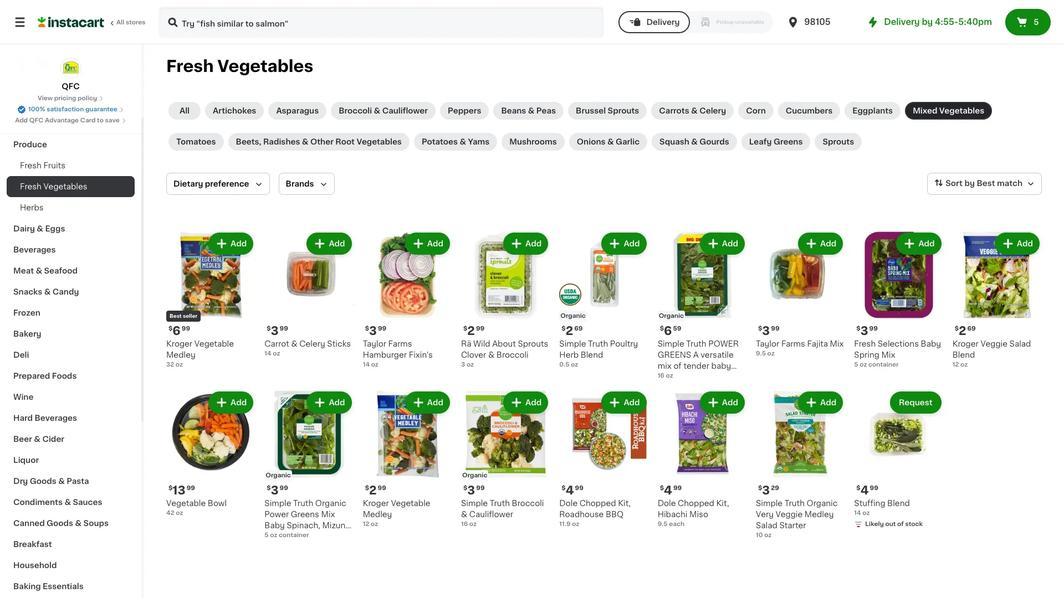 Task type: locate. For each thing, give the bounding box(es) containing it.
0 horizontal spatial 16
[[461, 521, 468, 527]]

0 horizontal spatial salad
[[756, 522, 777, 530]]

greens up "spinach,"
[[291, 511, 319, 519]]

0 horizontal spatial of
[[674, 363, 682, 370]]

1 horizontal spatial qfc
[[62, 83, 80, 90]]

9.5 down hibachi
[[658, 521, 668, 527]]

1 horizontal spatial taylor
[[756, 340, 779, 348]]

farms inside taylor farms fajita mix 9.5 oz
[[781, 340, 805, 348]]

sprouts inside brussel sprouts link
[[608, 107, 639, 115]]

2 chopped from the left
[[678, 500, 714, 507]]

medley inside kroger vegetable medley 12 oz
[[363, 511, 392, 519]]

radishes
[[263, 138, 300, 146]]

0 vertical spatial fresh vegetables
[[166, 58, 313, 74]]

farms inside taylor farms hamburger fixin's 14 oz
[[388, 340, 412, 348]]

0 vertical spatial broccoli
[[339, 107, 372, 115]]

add button for 32
[[210, 234, 252, 254]]

simple truth power greens a versatile mix of tender baby spinach, mizuna, chard & kale
[[658, 340, 746, 393]]

delivery button
[[619, 11, 690, 33]]

1 horizontal spatial kroger
[[363, 500, 389, 507]]

16
[[658, 373, 664, 379], [461, 521, 468, 527]]

$ up stuffing
[[856, 485, 860, 491]]

best seller
[[170, 314, 197, 319]]

celery up 'gourds'
[[699, 107, 726, 115]]

1 horizontal spatial baby
[[921, 340, 941, 348]]

add button for oz
[[210, 393, 252, 413]]

$ 3 99 for fresh selections baby spring mix
[[856, 325, 878, 337]]

guarantee
[[85, 106, 117, 112]]

$ up kroger veggie salad blend 12 oz
[[955, 326, 959, 332]]

1 horizontal spatial kit,
[[716, 500, 729, 507]]

1 horizontal spatial 12
[[952, 362, 959, 368]]

99 down best seller
[[182, 326, 190, 332]]

goods inside canned goods & soups "link"
[[47, 520, 73, 528]]

beer & cider link
[[7, 429, 135, 450]]

1 vertical spatial greens
[[291, 511, 319, 519]]

sprouts link
[[815, 133, 862, 151]]

$ 2 99 up rä
[[463, 325, 484, 337]]

4 for stuffing blend
[[860, 485, 869, 496]]

$ 2 99 up kroger vegetable medley 12 oz
[[365, 485, 386, 496]]

5
[[1034, 18, 1039, 26], [854, 362, 858, 368], [265, 532, 269, 538]]

0 horizontal spatial by
[[922, 18, 933, 26]]

kroger vegetable medley 32 oz
[[166, 340, 234, 368]]

2 horizontal spatial blend
[[952, 352, 975, 359]]

simple for herb
[[559, 340, 586, 348]]

all up tomatoes 'link'
[[180, 107, 190, 115]]

$ 2 69
[[562, 325, 583, 337], [955, 325, 976, 337]]

$ for very
[[758, 485, 762, 491]]

3 up taylor farms fajita mix 9.5 oz
[[762, 325, 770, 337]]

2 farms from the left
[[388, 340, 412, 348]]

truth for a
[[686, 340, 706, 348]]

$ up hamburger
[[365, 326, 369, 332]]

truth for blend
[[588, 340, 608, 348]]

sprouts right about
[[518, 340, 548, 348]]

3 $ 4 99 from the left
[[660, 485, 682, 496]]

request button
[[891, 393, 940, 413]]

seller
[[183, 314, 197, 319]]

99 for mix
[[771, 326, 779, 332]]

0 vertical spatial 12
[[952, 362, 959, 368]]

medley for 6
[[166, 352, 195, 359]]

simple truth organic very veggie medley salad starter 10 oz
[[756, 500, 838, 538]]

1 vertical spatial all
[[180, 107, 190, 115]]

1 horizontal spatial 4
[[664, 485, 672, 496]]

99 up the roadhouse
[[575, 485, 583, 491]]

0 horizontal spatial baby
[[265, 522, 285, 530]]

cauliflower inside the "simple truth broccoli & cauliflower 16 oz"
[[469, 511, 513, 519]]

9.5 right the versatile
[[756, 351, 766, 357]]

1 horizontal spatial all
[[180, 107, 190, 115]]

14 down "carrot"
[[265, 351, 271, 357]]

$ 3 99 up the "simple truth broccoli & cauliflower 16 oz" at the bottom of page
[[463, 485, 485, 496]]

$ 6 99
[[168, 325, 190, 337]]

1 taylor from the left
[[756, 340, 779, 348]]

mix right fajita
[[830, 340, 844, 348]]

0 horizontal spatial $ 2 99
[[365, 485, 386, 496]]

6 left the '59'
[[664, 325, 672, 337]]

1 horizontal spatial medley
[[363, 511, 392, 519]]

1 dole from the left
[[559, 500, 578, 507]]

0 vertical spatial 9.5
[[756, 351, 766, 357]]

$ 3 99 for taylor farms hamburger fixin's
[[365, 325, 386, 337]]

kale
[[666, 385, 682, 393]]

$ 3 99 up power
[[267, 485, 288, 496]]

dairy & eggs link
[[7, 218, 135, 239]]

14 inside stuffing blend 14 oz
[[854, 510, 861, 516]]

3 up the "simple truth broccoli & cauliflower 16 oz" at the bottom of page
[[467, 485, 475, 496]]

simple for power
[[265, 500, 291, 507]]

0 horizontal spatial container
[[279, 532, 309, 538]]

0 vertical spatial 16
[[658, 373, 664, 379]]

mizuna,
[[322, 522, 352, 530]]

taylor inside taylor farms hamburger fixin's 14 oz
[[363, 340, 386, 348]]

goods inside dry goods & pasta link
[[30, 478, 56, 485]]

1 horizontal spatial farms
[[781, 340, 805, 348]]

prepared foods
[[13, 372, 77, 380]]

$ for herb
[[562, 326, 566, 332]]

taylor up hamburger
[[363, 340, 386, 348]]

5 oz container
[[265, 532, 309, 538]]

$ 4 99 for stuffing blend
[[856, 485, 878, 496]]

3
[[271, 325, 279, 337], [762, 325, 770, 337], [860, 325, 868, 337], [369, 325, 377, 337], [461, 362, 465, 368], [271, 485, 279, 496], [467, 485, 475, 496], [762, 485, 770, 496]]

$ left the '59'
[[660, 326, 664, 332]]

$ up 42
[[168, 485, 173, 491]]

99 for hibachi
[[673, 485, 682, 491]]

organic inside 'simple truth organic very veggie medley salad starter 10 oz'
[[807, 500, 838, 507]]

2 69 from the left
[[967, 326, 976, 332]]

pricing
[[54, 95, 76, 101]]

beer & cider
[[13, 436, 64, 443]]

kroger for 32
[[166, 340, 192, 348]]

4 up hibachi
[[664, 485, 672, 496]]

candy
[[53, 288, 79, 296]]

1 horizontal spatial $ 2 99
[[463, 325, 484, 337]]

kroger for 12
[[363, 500, 389, 507]]

very
[[756, 511, 774, 519]]

taylor right power
[[756, 340, 779, 348]]

condiments & sauces link
[[7, 492, 135, 513]]

celery inside carrot & celery sticks 14 oz
[[299, 340, 325, 348]]

0 vertical spatial $ 2 99
[[463, 325, 484, 337]]

pasta
[[67, 478, 89, 485]]

5 for 5 oz container
[[265, 532, 269, 538]]

99 up hibachi
[[673, 485, 682, 491]]

spinach,
[[658, 374, 690, 381]]

simple inside the "simple truth broccoli & cauliflower 16 oz"
[[461, 500, 488, 507]]

6 down best seller
[[173, 325, 181, 337]]

99 up hamburger
[[378, 326, 386, 332]]

rä
[[461, 340, 471, 348]]

organic up power
[[266, 473, 291, 479]]

simple for &
[[461, 500, 488, 507]]

0 horizontal spatial delivery
[[646, 18, 680, 26]]

0 horizontal spatial mix
[[321, 511, 335, 519]]

99 for roadhouse
[[575, 485, 583, 491]]

vegetables down broccoli & cauliflower link
[[357, 138, 402, 146]]

mix inside taylor farms fajita mix 9.5 oz
[[830, 340, 844, 348]]

corn
[[746, 107, 766, 115]]

$ down best seller
[[168, 326, 173, 332]]

0 horizontal spatial 69
[[574, 326, 583, 332]]

all left stores
[[116, 19, 124, 25]]

sprouts up garlic
[[608, 107, 639, 115]]

0 horizontal spatial sprouts
[[518, 340, 548, 348]]

truth inside simple truth poultry herb blend 0.5 oz
[[588, 340, 608, 348]]

1 6 from the left
[[173, 325, 181, 337]]

3 for taylor farms hamburger fixin's
[[369, 325, 377, 337]]

1 horizontal spatial $ 4 99
[[660, 485, 682, 496]]

organic up the '59'
[[659, 313, 684, 319]]

mixed vegetables link
[[905, 102, 992, 120]]

product group
[[166, 231, 256, 370], [265, 231, 354, 359], [363, 231, 452, 370], [461, 231, 550, 370], [559, 231, 649, 370], [658, 231, 747, 393], [756, 231, 845, 359], [854, 231, 944, 370], [952, 231, 1042, 370], [166, 390, 256, 518], [265, 390, 354, 541], [363, 390, 452, 529], [461, 390, 550, 529], [559, 390, 649, 529], [658, 390, 747, 529], [756, 390, 845, 540], [854, 390, 944, 531]]

0 vertical spatial mix
[[830, 340, 844, 348]]

fresh vegetables up artichokes
[[166, 58, 313, 74]]

6 for kroger vegetable medley
[[173, 325, 181, 337]]

qfc down 100%
[[29, 117, 43, 124]]

1 horizontal spatial blend
[[887, 500, 910, 507]]

2 $ 2 69 from the left
[[955, 325, 976, 337]]

1 $ 4 99 from the left
[[562, 485, 583, 496]]

0 vertical spatial 5
[[1034, 18, 1039, 26]]

simple inside simple truth poultry herb blend 0.5 oz
[[559, 340, 586, 348]]

69 for simple
[[574, 326, 583, 332]]

1 horizontal spatial sprouts
[[608, 107, 639, 115]]

artichokes
[[213, 107, 256, 115]]

99 for sprouts
[[476, 326, 484, 332]]

beverages up cider at the bottom of the page
[[35, 415, 77, 422]]

0 horizontal spatial qfc
[[29, 117, 43, 124]]

fruits
[[43, 162, 65, 170]]

None search field
[[158, 7, 604, 38]]

2 4 from the left
[[860, 485, 869, 496]]

1 horizontal spatial of
[[897, 521, 904, 527]]

1 vertical spatial by
[[964, 180, 975, 187]]

2 vertical spatial 14
[[854, 510, 861, 516]]

1 vertical spatial 5
[[854, 362, 858, 368]]

1 vertical spatial best
[[170, 314, 182, 319]]

1 vertical spatial salad
[[756, 522, 777, 530]]

5 button
[[1005, 9, 1051, 35]]

2 vertical spatial mix
[[321, 511, 335, 519]]

delivery for delivery
[[646, 18, 680, 26]]

14 down stuffing
[[854, 510, 861, 516]]

0 vertical spatial cauliflower
[[382, 107, 428, 115]]

69 up herb
[[574, 326, 583, 332]]

$ 3 99 up hamburger
[[365, 325, 386, 337]]

$ 2 69 up kroger veggie salad blend 12 oz
[[955, 325, 976, 337]]

2 for rä wild about sprouts clover & broccoli
[[467, 325, 475, 337]]

1 horizontal spatial 16
[[658, 373, 664, 379]]

oz inside stuffing blend 14 oz
[[862, 510, 870, 516]]

2 up rä
[[467, 325, 475, 337]]

99 for oz
[[187, 485, 195, 491]]

kit, for dole chopped kit, roadhouse bbq
[[618, 500, 631, 507]]

all inside all stores link
[[116, 19, 124, 25]]

satisfaction
[[47, 106, 84, 112]]

taylor inside taylor farms fajita mix 9.5 oz
[[756, 340, 779, 348]]

1 vertical spatial broccoli
[[496, 352, 529, 359]]

1 horizontal spatial 6
[[664, 325, 672, 337]]

dole
[[559, 500, 578, 507], [658, 500, 676, 507]]

farms left fajita
[[781, 340, 805, 348]]

1 horizontal spatial dole
[[658, 500, 676, 507]]

chopped inside dole chopped kit, hibachi miso 9.5 each
[[678, 500, 714, 507]]

$ up hibachi
[[660, 485, 664, 491]]

9.5 inside taylor farms fajita mix 9.5 oz
[[756, 351, 766, 357]]

baby inside simple truth organic power greens mix baby spinach, mizuna, chard & kale
[[265, 522, 285, 530]]

$ up herb
[[562, 326, 566, 332]]

2 up kroger vegetable medley 12 oz
[[369, 485, 377, 496]]

foods
[[52, 372, 77, 380]]

broccoli inside the "simple truth broccoli & cauliflower 16 oz"
[[512, 500, 544, 507]]

seafood
[[44, 267, 78, 275]]

dole for dole chopped kit, roadhouse bbq
[[559, 500, 578, 507]]

$ 3 99 up spring
[[856, 325, 878, 337]]

stock
[[905, 521, 923, 527]]

vegetable inside kroger vegetable medley 12 oz
[[391, 500, 430, 507]]

add inside product group
[[231, 399, 247, 407]]

tender
[[684, 363, 709, 370]]

$ for oz
[[168, 485, 173, 491]]

$ 2 99 for kroger
[[365, 485, 386, 496]]

of
[[674, 363, 682, 370], [897, 521, 904, 527]]

add qfc advantage card to save
[[15, 117, 120, 124]]

99 for spring
[[869, 326, 878, 332]]

$ 4 99 up the roadhouse
[[562, 485, 583, 496]]

oz inside kroger vegetable medley 12 oz
[[371, 521, 378, 527]]

mixed
[[913, 107, 937, 115]]

stuffing blend 14 oz
[[854, 500, 910, 516]]

12 inside kroger veggie salad blend 12 oz
[[952, 362, 959, 368]]

goods down condiments & sauces
[[47, 520, 73, 528]]

$ left 29
[[758, 485, 762, 491]]

add button for 12
[[406, 393, 449, 413]]

clover
[[461, 352, 486, 359]]

dole inside dole chopped kit, roadhouse bbq 11.9 oz
[[559, 500, 578, 507]]

sprouts down "cucumbers" link
[[823, 138, 854, 146]]

3 4 from the left
[[664, 485, 672, 496]]

1 vertical spatial $ 2 99
[[365, 485, 386, 496]]

3 down clover
[[461, 362, 465, 368]]

1 horizontal spatial veggie
[[981, 340, 1007, 348]]

by right sort
[[964, 180, 975, 187]]

squash
[[660, 138, 689, 146]]

1 vertical spatial fresh vegetables
[[20, 183, 87, 191]]

container down "spinach,"
[[279, 532, 309, 538]]

taylor for taylor farms fajita mix
[[756, 340, 779, 348]]

salad inside 'simple truth organic very veggie medley salad starter 10 oz'
[[756, 522, 777, 530]]

vegetables right mixed
[[939, 107, 984, 115]]

fresh fruits
[[20, 162, 65, 170]]

goods for canned
[[47, 520, 73, 528]]

0 horizontal spatial farms
[[388, 340, 412, 348]]

farms up hamburger
[[388, 340, 412, 348]]

99 up taylor farms fajita mix 9.5 oz
[[771, 326, 779, 332]]

meat & seafood
[[13, 267, 78, 275]]

100% satisfaction guarantee
[[28, 106, 117, 112]]

organic up mizuna,
[[315, 500, 346, 507]]

3 left 29
[[762, 485, 770, 496]]

baby up chard
[[265, 522, 285, 530]]

by inside best match sort by field
[[964, 180, 975, 187]]

canned
[[13, 520, 45, 528]]

fresh inside fresh selections baby spring mix 5 oz container
[[854, 340, 876, 348]]

0 vertical spatial veggie
[[981, 340, 1007, 348]]

&
[[374, 107, 380, 115], [528, 107, 534, 115], [691, 107, 698, 115], [302, 138, 308, 146], [460, 138, 466, 146], [607, 138, 614, 146], [691, 138, 698, 146], [37, 225, 43, 233], [36, 267, 42, 275], [44, 288, 51, 296], [291, 340, 297, 348], [488, 352, 494, 359], [658, 385, 664, 393], [34, 436, 40, 443], [58, 478, 65, 485], [64, 499, 71, 507], [461, 511, 467, 519], [75, 520, 82, 528], [290, 533, 296, 541]]

truth inside simple truth power greens a versatile mix of tender baby spinach, mizuna, chard & kale
[[686, 340, 706, 348]]

by left the '4:55-'
[[922, 18, 933, 26]]

2 up kroger veggie salad blend 12 oz
[[959, 325, 966, 337]]

sprouts
[[608, 107, 639, 115], [823, 138, 854, 146], [518, 340, 548, 348]]

99 for 32
[[182, 326, 190, 332]]

1 kit, from the left
[[618, 500, 631, 507]]

& inside 'link'
[[36, 267, 42, 275]]

instacart logo image
[[38, 16, 104, 29]]

1 horizontal spatial delivery
[[884, 18, 920, 26]]

$ 13 99
[[168, 485, 195, 496]]

1 69 from the left
[[574, 326, 583, 332]]

truth inside 'simple truth organic very veggie medley salad starter 10 oz'
[[785, 500, 805, 507]]

dry goods & pasta
[[13, 478, 89, 485]]

5 inside button
[[1034, 18, 1039, 26]]

best left seller
[[170, 314, 182, 319]]

0 horizontal spatial chopped
[[580, 500, 616, 507]]

produce link
[[7, 134, 135, 155]]

0 horizontal spatial best
[[170, 314, 182, 319]]

1 vertical spatial 16
[[461, 521, 468, 527]]

14 inside taylor farms hamburger fixin's 14 oz
[[363, 362, 370, 368]]

chopped inside dole chopped kit, roadhouse bbq 11.9 oz
[[580, 500, 616, 507]]

liquor link
[[7, 450, 135, 471]]

gourds
[[700, 138, 729, 146]]

brussel sprouts
[[576, 107, 639, 115]]

greens inside leafy greens 'link'
[[774, 138, 803, 146]]

farms for hamburger
[[388, 340, 412, 348]]

by inside the delivery by 4:55-5:40pm link
[[922, 18, 933, 26]]

best inside field
[[977, 180, 995, 187]]

1 4 from the left
[[566, 485, 574, 496]]

of down the greens
[[674, 363, 682, 370]]

2 horizontal spatial 14
[[854, 510, 861, 516]]

chopped up miso
[[678, 500, 714, 507]]

other
[[310, 138, 334, 146]]

14 down hamburger
[[363, 362, 370, 368]]

0 horizontal spatial dole
[[559, 500, 578, 507]]

3 up hamburger
[[369, 325, 377, 337]]

simple inside simple truth organic power greens mix baby spinach, mizuna, chard & kale
[[265, 500, 291, 507]]

99 right 13
[[187, 485, 195, 491]]

1 vertical spatial mix
[[881, 352, 895, 359]]

oz inside simple truth poultry herb blend 0.5 oz
[[571, 362, 578, 368]]

0 horizontal spatial kit,
[[618, 500, 631, 507]]

$ for &
[[463, 485, 467, 491]]

qfc up the view pricing policy link
[[62, 83, 80, 90]]

99 up stuffing
[[870, 485, 878, 491]]

0 horizontal spatial 12
[[363, 521, 369, 527]]

$ inside $ 6 59
[[660, 326, 664, 332]]

mizuna,
[[692, 374, 722, 381]]

1 horizontal spatial best
[[977, 180, 995, 187]]

1 horizontal spatial chopped
[[678, 500, 714, 507]]

dietary preference button
[[166, 173, 270, 195]]

0 vertical spatial baby
[[921, 340, 941, 348]]

likely
[[865, 521, 884, 527]]

kroger inside kroger vegetable medley 32 oz
[[166, 340, 192, 348]]

chopped for bbq
[[580, 500, 616, 507]]

0 horizontal spatial blend
[[581, 352, 603, 359]]

of right out
[[897, 521, 904, 527]]

2 for simple truth poultry herb blend
[[566, 325, 573, 337]]

3 up spring
[[860, 325, 868, 337]]

$ 3 99
[[267, 325, 288, 337], [758, 325, 779, 337], [856, 325, 878, 337], [365, 325, 386, 337], [267, 485, 288, 496], [463, 485, 485, 496]]

$ up "carrot"
[[267, 326, 271, 332]]

oz inside 'simple truth organic very veggie medley salad starter 10 oz'
[[764, 532, 772, 538]]

dole up the roadhouse
[[559, 500, 578, 507]]

vegetable inside kroger vegetable medley 32 oz
[[194, 340, 234, 348]]

simple for very
[[756, 500, 783, 507]]

2 horizontal spatial $ 4 99
[[856, 485, 878, 496]]

1 vertical spatial 9.5
[[658, 521, 668, 527]]

0 horizontal spatial 6
[[173, 325, 181, 337]]

fresh vegetables down fruits
[[20, 183, 87, 191]]

kroger inside kroger veggie salad blend 12 oz
[[952, 340, 979, 348]]

$ 3 99 up "carrot"
[[267, 325, 288, 337]]

$ for hibachi
[[660, 485, 664, 491]]

truth inside simple truth organic power greens mix baby spinach, mizuna, chard & kale
[[293, 500, 313, 507]]

0 horizontal spatial taylor
[[363, 340, 386, 348]]

2 kit, from the left
[[716, 500, 729, 507]]

1 chopped from the left
[[580, 500, 616, 507]]

simple truth organic power greens mix baby spinach, mizuna, chard & kale
[[265, 500, 352, 541]]

add for sticks
[[329, 240, 345, 248]]

simple inside 'simple truth organic very veggie medley salad starter 10 oz'
[[756, 500, 783, 507]]

16 oz
[[658, 373, 673, 379]]

medley for 2
[[363, 511, 392, 519]]

0 vertical spatial beverages
[[13, 246, 56, 254]]

onions & garlic
[[577, 138, 640, 146]]

1 vertical spatial baby
[[265, 522, 285, 530]]

Best match Sort by field
[[927, 173, 1042, 195]]

$ for sticks
[[267, 326, 271, 332]]

baby right selections
[[921, 340, 941, 348]]

view pricing policy
[[38, 95, 97, 101]]

2 horizontal spatial kroger
[[952, 340, 979, 348]]

simple inside simple truth power greens a versatile mix of tender baby spinach, mizuna, chard & kale
[[658, 340, 684, 348]]

add for spring
[[918, 240, 935, 248]]

vegetables up artichokes
[[217, 58, 313, 74]]

kroger veggie salad blend 12 oz
[[952, 340, 1031, 368]]

goods for dry
[[30, 478, 56, 485]]

$ 2 69 up herb
[[562, 325, 583, 337]]

99 up kroger vegetable medley 12 oz
[[378, 485, 386, 491]]

0 vertical spatial of
[[674, 363, 682, 370]]

1 vertical spatial 12
[[363, 521, 369, 527]]

99 for &
[[476, 485, 485, 491]]

carrot
[[265, 340, 289, 348]]

add for hibachi
[[722, 399, 738, 407]]

$ 2 99
[[463, 325, 484, 337], [365, 485, 386, 496]]

2 horizontal spatial sprouts
[[823, 138, 854, 146]]

frozen link
[[7, 303, 135, 324]]

0 horizontal spatial cauliflower
[[382, 107, 428, 115]]

0 horizontal spatial $ 2 69
[[562, 325, 583, 337]]

add button for sticks
[[308, 234, 351, 254]]

container
[[868, 362, 899, 368], [279, 532, 309, 538]]

$ 4 99 for dole chopped kit, roadhouse bbq
[[562, 485, 583, 496]]

99 inside '$ 13 99'
[[187, 485, 195, 491]]

sprouts inside rä wild about sprouts clover & broccoli 3 oz
[[518, 340, 548, 348]]

1 vertical spatial sprouts
[[823, 138, 854, 146]]

99 up spring
[[869, 326, 878, 332]]

$ up spring
[[856, 326, 860, 332]]

oz inside vegetable bowl 42 oz
[[176, 510, 183, 516]]

$ inside $ 6 99
[[168, 326, 173, 332]]

99 for 12
[[378, 485, 386, 491]]

cauliflower inside broccoli & cauliflower link
[[382, 107, 428, 115]]

4 up the roadhouse
[[566, 485, 574, 496]]

add for roadhouse
[[624, 399, 640, 407]]

truth inside the "simple truth broccoli & cauliflower 16 oz"
[[490, 500, 510, 507]]

2 $ 4 99 from the left
[[856, 485, 878, 496]]

1 vertical spatial beverages
[[35, 415, 77, 422]]

0 vertical spatial best
[[977, 180, 995, 187]]

3 for simple truth organic very veggie medley salad starter
[[762, 485, 770, 496]]

delivery
[[884, 18, 920, 26], [646, 18, 680, 26]]

leafy greens
[[749, 138, 803, 146]]

dairy
[[13, 225, 35, 233]]

match
[[997, 180, 1022, 187]]

delivery inside button
[[646, 18, 680, 26]]

1 farms from the left
[[781, 340, 805, 348]]

14 for carrot & celery sticks
[[265, 351, 271, 357]]

2 horizontal spatial 5
[[1034, 18, 1039, 26]]

kit, inside dole chopped kit, roadhouse bbq 11.9 oz
[[618, 500, 631, 507]]

kroger inside kroger vegetable medley 12 oz
[[363, 500, 389, 507]]

container down spring
[[868, 362, 899, 368]]

0 horizontal spatial 14
[[265, 351, 271, 357]]

0 horizontal spatial celery
[[299, 340, 325, 348]]

5 inside fresh selections baby spring mix 5 oz container
[[854, 362, 858, 368]]

1 horizontal spatial salad
[[1009, 340, 1031, 348]]

2 6 from the left
[[664, 325, 672, 337]]

1 $ 2 69 from the left
[[562, 325, 583, 337]]

0 vertical spatial by
[[922, 18, 933, 26]]

$ inside $ 3 29
[[758, 485, 762, 491]]

1 vertical spatial container
[[279, 532, 309, 538]]

12 inside kroger vegetable medley 12 oz
[[363, 521, 369, 527]]

$ up kroger vegetable medley 12 oz
[[365, 485, 369, 491]]

2 dole from the left
[[658, 500, 676, 507]]

$ up taylor farms fajita mix 9.5 oz
[[758, 326, 762, 332]]

0 vertical spatial sprouts
[[608, 107, 639, 115]]

best for best seller
[[170, 314, 182, 319]]

$ inside '$ 13 99'
[[168, 485, 173, 491]]

2 taylor from the left
[[363, 340, 386, 348]]

add button for very
[[799, 393, 842, 413]]

99
[[182, 326, 190, 332], [280, 326, 288, 332], [476, 326, 484, 332], [771, 326, 779, 332], [869, 326, 878, 332], [378, 326, 386, 332], [187, 485, 195, 491], [280, 485, 288, 491], [476, 485, 485, 491], [575, 485, 583, 491], [870, 485, 878, 491], [378, 485, 386, 491], [673, 485, 682, 491]]

sticks
[[327, 340, 351, 348]]

add
[[15, 117, 28, 124], [231, 240, 247, 248], [329, 240, 345, 248], [427, 240, 443, 248], [525, 240, 542, 248], [624, 240, 640, 248], [722, 240, 738, 248], [820, 240, 836, 248], [918, 240, 935, 248], [1017, 240, 1033, 248], [231, 399, 247, 407], [329, 399, 345, 407], [427, 399, 443, 407], [525, 399, 542, 407], [624, 399, 640, 407], [722, 399, 738, 407], [820, 399, 836, 407]]

all inside all link
[[180, 107, 190, 115]]

14 for taylor farms hamburger fixin's
[[363, 362, 370, 368]]

1 horizontal spatial 69
[[967, 326, 976, 332]]

14 inside carrot & celery sticks 14 oz
[[265, 351, 271, 357]]

power
[[265, 511, 289, 519]]

add for 32
[[231, 240, 247, 248]]

$ up the roadhouse
[[562, 485, 566, 491]]

fresh up herbs
[[20, 183, 42, 191]]

3 up power
[[271, 485, 279, 496]]

2 horizontal spatial 4
[[860, 485, 869, 496]]

about
[[492, 340, 516, 348]]

$ 2 69 for kroger veggie salad blend
[[955, 325, 976, 337]]

1 vertical spatial cauliflower
[[469, 511, 513, 519]]

oz inside kroger vegetable medley 32 oz
[[176, 362, 183, 368]]

0 horizontal spatial 5
[[265, 532, 269, 538]]

beverages down dairy & eggs
[[13, 246, 56, 254]]

0 vertical spatial all
[[116, 19, 124, 25]]

1 horizontal spatial 5
[[854, 362, 858, 368]]

chopped up the roadhouse
[[580, 500, 616, 507]]

kit, for dole chopped kit, hibachi miso
[[716, 500, 729, 507]]

0 horizontal spatial all
[[116, 19, 124, 25]]

snacks & candy link
[[7, 282, 135, 303]]

4
[[566, 485, 574, 496], [860, 485, 869, 496], [664, 485, 672, 496]]

$
[[168, 326, 173, 332], [267, 326, 271, 332], [463, 326, 467, 332], [562, 326, 566, 332], [758, 326, 762, 332], [856, 326, 860, 332], [365, 326, 369, 332], [660, 326, 664, 332], [955, 326, 959, 332], [168, 485, 173, 491], [267, 485, 271, 491], [463, 485, 467, 491], [562, 485, 566, 491], [758, 485, 762, 491], [856, 485, 860, 491], [365, 485, 369, 491], [660, 485, 664, 491]]

medley
[[166, 352, 195, 359], [805, 511, 834, 519], [363, 511, 392, 519]]

peppers link
[[440, 102, 489, 120]]

2 vertical spatial sprouts
[[518, 340, 548, 348]]

greens right leafy
[[774, 138, 803, 146]]

3 inside rä wild about sprouts clover & broccoli 3 oz
[[461, 362, 465, 368]]

0 vertical spatial goods
[[30, 478, 56, 485]]

add for fixin's
[[427, 240, 443, 248]]

dole chopped kit, hibachi miso 9.5 each
[[658, 500, 729, 527]]

kit, inside dole chopped kit, hibachi miso 9.5 each
[[716, 500, 729, 507]]

2 vertical spatial 5
[[265, 532, 269, 538]]

99 up the "simple truth broccoli & cauliflower 16 oz" at the bottom of page
[[476, 485, 485, 491]]

dole inside dole chopped kit, hibachi miso 9.5 each
[[658, 500, 676, 507]]

2 horizontal spatial mix
[[881, 352, 895, 359]]

3 up "carrot"
[[271, 325, 279, 337]]



Task type: describe. For each thing, give the bounding box(es) containing it.
add for 12
[[427, 399, 443, 407]]

oz inside dole chopped kit, roadhouse bbq 11.9 oz
[[572, 521, 579, 527]]

greens inside simple truth organic power greens mix baby spinach, mizuna, chard & kale
[[291, 511, 319, 519]]

service type group
[[619, 11, 773, 33]]

hard
[[13, 415, 33, 422]]

blend inside kroger veggie salad blend 12 oz
[[952, 352, 975, 359]]

prepared
[[13, 372, 50, 380]]

4:55-
[[935, 18, 958, 26]]

frozen
[[13, 309, 40, 317]]

add button for blend
[[996, 234, 1039, 254]]

99 for sticks
[[280, 326, 288, 332]]

container inside fresh selections baby spring mix 5 oz container
[[868, 362, 899, 368]]

fresh selections baby spring mix 5 oz container
[[854, 340, 941, 368]]

view
[[38, 95, 53, 101]]

best match
[[977, 180, 1022, 187]]

card
[[80, 117, 96, 124]]

$ 4 99 for dole chopped kit, hibachi miso
[[660, 485, 682, 496]]

mix inside fresh selections baby spring mix 5 oz container
[[881, 352, 895, 359]]

buy
[[31, 37, 47, 45]]

$ 2 69 for simple truth poultry herb blend
[[562, 325, 583, 337]]

oz inside kroger veggie salad blend 12 oz
[[960, 362, 968, 368]]

& inside simple truth power greens a versatile mix of tender baby spinach, mizuna, chard & kale
[[658, 385, 664, 393]]

$ for spring
[[856, 326, 860, 332]]

truth for cauliflower
[[490, 500, 510, 507]]

out
[[885, 521, 896, 527]]

1 horizontal spatial fresh vegetables
[[166, 58, 313, 74]]

corn link
[[738, 102, 774, 120]]

product group containing 13
[[166, 390, 256, 518]]

2 for kroger vegetable medley
[[369, 485, 377, 496]]

3 for simple truth broccoli & cauliflower
[[467, 485, 475, 496]]

leafy
[[749, 138, 772, 146]]

69 for kroger
[[967, 326, 976, 332]]

spinach,
[[287, 522, 320, 530]]

dairy & eggs
[[13, 225, 65, 233]]

peppers
[[448, 107, 481, 115]]

roadhouse
[[559, 511, 604, 519]]

$ 3 99 for simple truth broccoli & cauliflower
[[463, 485, 485, 496]]

request
[[899, 399, 932, 407]]

kroger for blend
[[952, 340, 979, 348]]

add button for sprouts
[[504, 234, 547, 254]]

item badge image
[[559, 284, 582, 306]]

of inside simple truth power greens a versatile mix of tender baby spinach, mizuna, chard & kale
[[674, 363, 682, 370]]

9.5 inside dole chopped kit, hibachi miso 9.5 each
[[658, 521, 668, 527]]

fresh vegetables link
[[7, 176, 135, 197]]

truth for veggie
[[785, 500, 805, 507]]

oz inside taylor farms hamburger fixin's 14 oz
[[371, 362, 378, 368]]

potatoes
[[422, 138, 458, 146]]

4 for dole chopped kit, hibachi miso
[[664, 485, 672, 496]]

cucumbers link
[[778, 102, 840, 120]]

dietary preference
[[173, 180, 249, 188]]

peas
[[536, 107, 556, 115]]

all for all
[[180, 107, 190, 115]]

16 inside the "simple truth broccoli & cauliflower 16 oz"
[[461, 521, 468, 527]]

snacks
[[13, 288, 42, 296]]

hard beverages link
[[7, 408, 135, 429]]

organic inside simple truth organic power greens mix baby spinach, mizuna, chard & kale
[[315, 500, 346, 507]]

best for best match
[[977, 180, 995, 187]]

delivery by 4:55-5:40pm link
[[866, 16, 992, 29]]

medley inside 'simple truth organic very veggie medley salad starter 10 oz'
[[805, 511, 834, 519]]

broccoli & cauliflower link
[[331, 102, 436, 120]]

$ up power
[[267, 485, 271, 491]]

simple truth poultry herb blend 0.5 oz
[[559, 340, 638, 368]]

wine
[[13, 393, 33, 401]]

& inside rä wild about sprouts clover & broccoli 3 oz
[[488, 352, 494, 359]]

mix inside simple truth organic power greens mix baby spinach, mizuna, chard & kale
[[321, 511, 335, 519]]

organic up the "simple truth broccoli & cauliflower 16 oz" at the bottom of page
[[462, 473, 487, 479]]

recipes
[[13, 99, 46, 106]]

recipes link
[[7, 92, 135, 113]]

add button for herb
[[603, 234, 645, 254]]

taylor farms fajita mix 9.5 oz
[[756, 340, 844, 357]]

cucumbers
[[786, 107, 832, 115]]

beets, radishes & other root vegetables
[[236, 138, 402, 146]]

add for herb
[[624, 240, 640, 248]]

10
[[756, 532, 763, 538]]

buy it again link
[[7, 30, 135, 52]]

qfc logo image
[[60, 58, 81, 79]]

all stores link
[[38, 7, 146, 38]]

3 for carrot & celery sticks
[[271, 325, 279, 337]]

dole chopped kit, roadhouse bbq 11.9 oz
[[559, 500, 631, 527]]

all link
[[168, 102, 201, 120]]

by for sort
[[964, 180, 975, 187]]

breakfast link
[[7, 534, 135, 555]]

42
[[166, 510, 174, 516]]

oz inside taylor farms fajita mix 9.5 oz
[[767, 351, 775, 357]]

organic down item badge "image"
[[560, 313, 586, 319]]

baby inside fresh selections baby spring mix 5 oz container
[[921, 340, 941, 348]]

simple truth broccoli & cauliflower 16 oz
[[461, 500, 544, 527]]

dietary
[[173, 180, 203, 188]]

add for sprouts
[[525, 240, 542, 248]]

again
[[56, 37, 78, 45]]

add for oz
[[231, 399, 247, 407]]

beans
[[501, 107, 526, 115]]

6 for simple truth power greens a versatile mix of tender baby spinach, mizuna, chard & kale
[[664, 325, 672, 337]]

view pricing policy link
[[38, 94, 104, 103]]

vegetable for 6
[[194, 340, 234, 348]]

add for blend
[[1017, 240, 1033, 248]]

0.5
[[559, 362, 569, 368]]

$ for fixin's
[[365, 326, 369, 332]]

kroger vegetable medley 12 oz
[[363, 500, 430, 527]]

$ for 32
[[168, 326, 173, 332]]

add button for roadhouse
[[603, 393, 645, 413]]

$ 3 99 for carrot & celery sticks
[[267, 325, 288, 337]]

$ for mix
[[758, 326, 762, 332]]

sprouts inside sprouts link
[[823, 138, 854, 146]]

bowl
[[208, 500, 227, 507]]

$ for roadhouse
[[562, 485, 566, 491]]

add for very
[[820, 399, 836, 407]]

condiments
[[13, 499, 63, 507]]

99 for fixin's
[[378, 326, 386, 332]]

delivery for delivery by 4:55-5:40pm
[[884, 18, 920, 26]]

celery for carrots
[[699, 107, 726, 115]]

oz inside carrot & celery sticks 14 oz
[[273, 351, 280, 357]]

32
[[166, 362, 174, 368]]

truth for greens
[[293, 500, 313, 507]]

eggs
[[45, 225, 65, 233]]

$ 6 59
[[660, 325, 681, 337]]

& inside carrot & celery sticks 14 oz
[[291, 340, 297, 348]]

0 vertical spatial qfc
[[62, 83, 80, 90]]

canned goods & soups
[[13, 520, 109, 528]]

3 for fresh selections baby spring mix
[[860, 325, 868, 337]]

& inside simple truth organic power greens mix baby spinach, mizuna, chard & kale
[[290, 533, 296, 541]]

save
[[105, 117, 120, 124]]

dole for dole chopped kit, hibachi miso
[[658, 500, 676, 507]]

vegetable for 2
[[391, 500, 430, 507]]

tomatoes
[[176, 138, 216, 146]]

vegetable inside vegetable bowl 42 oz
[[166, 500, 206, 507]]

baking essentials link
[[7, 576, 135, 597]]

fresh fruits link
[[7, 155, 135, 176]]

mushrooms
[[509, 138, 557, 146]]

celery for carrot
[[299, 340, 325, 348]]

taylor for taylor farms hamburger fixin's
[[363, 340, 386, 348]]

$ 2 99 for rä
[[463, 325, 484, 337]]

dry goods & pasta link
[[7, 471, 135, 492]]

vegetable bowl 42 oz
[[166, 500, 227, 516]]

$ for sprouts
[[463, 326, 467, 332]]

household link
[[7, 555, 135, 576]]

salad inside kroger veggie salad blend 12 oz
[[1009, 340, 1031, 348]]

fresh down produce
[[20, 162, 42, 170]]

$ for blend
[[955, 326, 959, 332]]

hamburger
[[363, 352, 407, 359]]

thanksgiving
[[13, 120, 66, 127]]

hibachi
[[658, 511, 687, 519]]

qfc link
[[60, 58, 81, 92]]

delivery by 4:55-5:40pm
[[884, 18, 992, 26]]

5 for 5
[[1034, 18, 1039, 26]]

$ 3 99 for simple truth organic power greens mix baby spinach, mizuna, chard & kale
[[267, 485, 288, 496]]

add button for mix
[[799, 234, 842, 254]]

by for delivery
[[922, 18, 933, 26]]

oz inside rä wild about sprouts clover & broccoli 3 oz
[[467, 362, 474, 368]]

oz inside fresh selections baby spring mix 5 oz container
[[860, 362, 867, 368]]

essentials
[[43, 583, 84, 591]]

3 for taylor farms fajita mix
[[762, 325, 770, 337]]

kale
[[298, 533, 315, 541]]

eggplants link
[[845, 102, 901, 120]]

99 up power
[[280, 485, 288, 491]]

add qfc advantage card to save link
[[15, 116, 126, 125]]

add button for spring
[[897, 234, 940, 254]]

4 for dole chopped kit, roadhouse bbq
[[566, 485, 574, 496]]

baking
[[13, 583, 41, 591]]

vegetables down fresh fruits link
[[43, 183, 87, 191]]

veggie inside 'simple truth organic very veggie medley salad starter 10 oz'
[[776, 511, 803, 519]]

veggie inside kroger veggie salad blend 12 oz
[[981, 340, 1007, 348]]

13
[[173, 485, 185, 496]]

29
[[771, 485, 779, 491]]

oz inside the "simple truth broccoli & cauliflower 16 oz"
[[469, 521, 477, 527]]

blend inside simple truth poultry herb blend 0.5 oz
[[581, 352, 603, 359]]

selections
[[878, 340, 919, 348]]

& inside "link"
[[75, 520, 82, 528]]

3 for simple truth organic power greens mix baby spinach, mizuna, chard & kale
[[271, 485, 279, 496]]

brussel sprouts link
[[568, 102, 647, 120]]

& inside the "simple truth broccoli & cauliflower 16 oz"
[[461, 511, 467, 519]]

hard beverages
[[13, 415, 77, 422]]

2 for kroger veggie salad blend
[[959, 325, 966, 337]]

Search field
[[160, 8, 603, 37]]

soups
[[83, 520, 109, 528]]

blend inside stuffing blend 14 oz
[[887, 500, 910, 507]]

add for &
[[525, 399, 542, 407]]

sort by
[[946, 180, 975, 187]]

add button for &
[[504, 393, 547, 413]]

add button for hibachi
[[701, 393, 744, 413]]

fresh up all link
[[166, 58, 214, 74]]

& inside "link"
[[691, 138, 698, 146]]

broccoli inside rä wild about sprouts clover & broccoli 3 oz
[[496, 352, 529, 359]]

power
[[708, 340, 739, 348]]

simple for greens
[[658, 340, 684, 348]]

$ 3 99 for taylor farms fajita mix
[[758, 325, 779, 337]]

lists link
[[7, 52, 135, 74]]

brands button
[[278, 173, 334, 195]]

0 horizontal spatial fresh vegetables
[[20, 183, 87, 191]]

$ for 12
[[365, 485, 369, 491]]

herbs link
[[7, 197, 135, 218]]



Task type: vqa. For each thing, say whether or not it's contained in the screenshot.
Beans
yes



